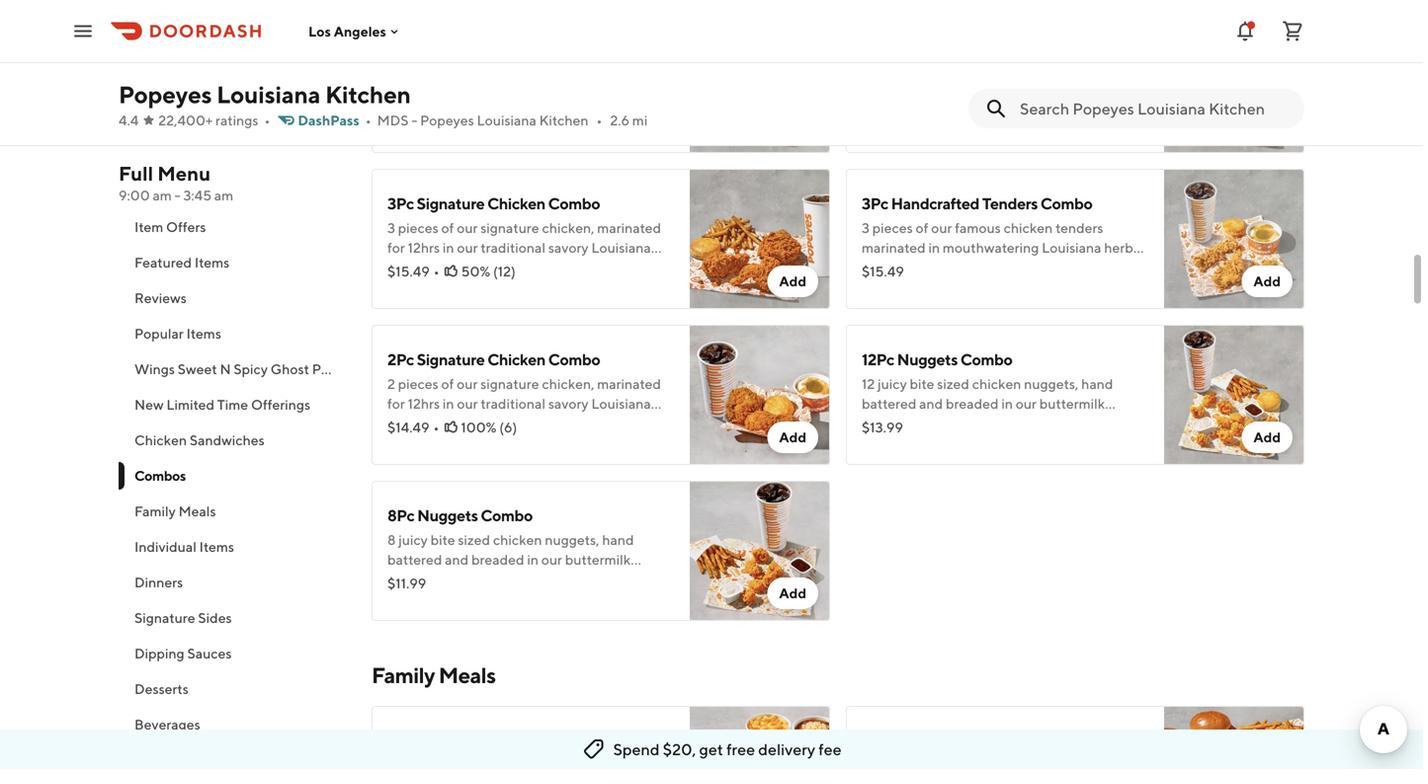 Task type: vqa. For each thing, say whether or not it's contained in the screenshot.
left Tenders
yes



Task type: describe. For each thing, give the bounding box(es) containing it.
item
[[134, 219, 163, 235]]

3pc handcrafted tenders combo
[[862, 194, 1093, 213]]

(12)
[[493, 263, 516, 280]]

signature for 3pc
[[417, 194, 485, 213]]

12pc for 12pc signature chicken family meal
[[387, 732, 420, 751]]

items for featured items
[[195, 254, 230, 271]]

mds
[[377, 112, 409, 128]]

2pc
[[387, 350, 414, 369]]

angeles
[[334, 23, 386, 39]]

8pc nuggets combo image
[[690, 481, 830, 622]]

2pc signature chicken combo image
[[690, 325, 830, 466]]

tenders for 3pc handcrafted tenders combo
[[982, 194, 1038, 213]]

offers
[[166, 219, 206, 235]]

mds - popeyes louisiana kitchen • 2.6 mi
[[377, 112, 648, 128]]

3pc for 3pc handcrafted tenders combo
[[862, 194, 888, 213]]

100% (6)
[[461, 420, 517, 436]]

dipping sauces
[[134, 646, 232, 662]]

new
[[134, 397, 164, 413]]

ghost
[[271, 361, 309, 378]]

featured items button
[[119, 245, 348, 281]]

3pc handcrafted tenders combo image
[[1164, 169, 1305, 309]]

nuggets for 12pc
[[897, 350, 958, 369]]

individual items
[[134, 539, 234, 555]]

popeyes louisiana kitchen
[[119, 81, 411, 109]]

meal
[[603, 732, 638, 751]]

5pc handcrafted tenders combo
[[387, 28, 619, 47]]

desserts
[[134, 681, 189, 698]]

items for popular items
[[186, 326, 221, 342]]

family inside button
[[134, 504, 176, 520]]

combo for 3pc handcrafted tenders combo
[[1041, 194, 1093, 213]]

featured items
[[134, 254, 230, 271]]

most
[[405, 121, 436, 137]]

5pc
[[387, 28, 415, 47]]

1 horizontal spatial popeyes
[[420, 112, 474, 128]]

add button for 2pc signature chicken combo
[[767, 422, 818, 454]]

add button for 12pc nuggets combo
[[1242, 422, 1293, 454]]

handcrafted for 3pc
[[891, 194, 979, 213]]

signature for 2pc
[[417, 350, 485, 369]]

dipping
[[134, 646, 185, 662]]

chicken sandwiches button
[[119, 423, 348, 459]]

open menu image
[[71, 19, 95, 43]]

Item Search search field
[[1020, 98, 1289, 120]]

signature sides button
[[119, 601, 348, 636]]

dinners button
[[119, 565, 348, 601]]

$14.49
[[387, 420, 429, 436]]

family meals button
[[119, 494, 348, 530]]

new limited time offerings button
[[119, 387, 348, 423]]

dipping sauces button
[[119, 636, 348, 672]]

ratings
[[216, 112, 258, 128]]

8pc nuggets combo
[[387, 507, 533, 525]]

(6)
[[499, 420, 517, 436]]

individual items button
[[119, 530, 348, 565]]

dashpass
[[298, 112, 359, 128]]

wings sweet n spicy ghost pepper button
[[119, 352, 358, 387]]

wings
[[134, 361, 175, 378]]

sweet
[[178, 361, 217, 378]]

fee
[[819, 741, 842, 760]]

signature inside button
[[134, 610, 195, 627]]

big sandwich bundle family meal image
[[1164, 707, 1305, 770]]

popular items
[[134, 326, 221, 342]]

dinners
[[134, 575, 183, 591]]

item offers
[[134, 219, 206, 235]]

add for 2pc signature chicken combo
[[779, 429, 806, 446]]

featured
[[134, 254, 192, 271]]

wings sweet n spicy ghost pepper
[[134, 361, 358, 378]]

sandwiches
[[190, 432, 265, 449]]

beverages
[[134, 717, 200, 733]]

family meals inside family meals button
[[134, 504, 216, 520]]

2 vertical spatial family
[[554, 732, 600, 751]]

mi
[[632, 112, 648, 128]]

$15.49 for $15.49 •
[[387, 263, 430, 280]]

signature sides
[[134, 610, 232, 627]]

menu
[[157, 162, 211, 185]]

combo for 5pc handcrafted tenders combo
[[567, 28, 619, 47]]

signature for 12pc
[[423, 732, 491, 751]]

82%
[[935, 107, 962, 124]]

add for 12pc nuggets combo
[[1254, 429, 1281, 446]]

combo for 3pc signature chicken combo
[[548, 194, 600, 213]]

sides
[[198, 610, 232, 627]]

$13.99
[[862, 420, 903, 436]]

2 am from the left
[[214, 187, 233, 204]]

full
[[119, 162, 153, 185]]

offerings
[[251, 397, 310, 413]]

los angeles
[[308, 23, 386, 39]]

dashpass •
[[298, 112, 371, 128]]

$15.49 for $15.49
[[862, 263, 904, 280]]

12pc signature chicken family meal
[[387, 732, 638, 751]]

spend $20, get free delivery fee
[[613, 741, 842, 760]]

chicken inside button
[[134, 432, 187, 449]]

1 vertical spatial louisiana
[[477, 112, 537, 128]]

• for dashpass •
[[365, 112, 371, 128]]

beverages button
[[119, 708, 348, 743]]

combos
[[134, 468, 186, 484]]

5pc handcrafted tenders combo image
[[690, 13, 830, 153]]

notification bell image
[[1233, 19, 1257, 43]]

100%
[[461, 420, 497, 436]]

9:00
[[119, 187, 150, 204]]

50%
[[461, 263, 490, 280]]

liked
[[439, 121, 473, 137]]

3:45
[[183, 187, 212, 204]]

50% (12)
[[461, 263, 516, 280]]

0 vertical spatial popeyes
[[119, 81, 212, 109]]

new limited time offerings
[[134, 397, 310, 413]]

2.6
[[610, 112, 630, 128]]

#1
[[387, 121, 403, 137]]

$16.99 #1 most liked
[[387, 97, 473, 137]]



Task type: locate. For each thing, give the bounding box(es) containing it.
pepper
[[312, 361, 358, 378]]

- right #1
[[411, 112, 417, 128]]

add button for 3pc handcrafted tenders combo
[[1242, 266, 1293, 297]]

add for 3pc signature chicken combo
[[779, 273, 806, 290]]

82% (28)
[[935, 107, 990, 124]]

1 vertical spatial items
[[186, 326, 221, 342]]

items
[[195, 254, 230, 271], [186, 326, 221, 342], [199, 539, 234, 555]]

1 horizontal spatial $15.49
[[862, 263, 904, 280]]

add button
[[1242, 110, 1293, 141], [767, 266, 818, 297], [1242, 266, 1293, 297], [767, 422, 818, 454], [1242, 422, 1293, 454], [767, 578, 818, 610]]

0 vertical spatial kitchen
[[325, 81, 411, 109]]

time
[[217, 397, 248, 413]]

nuggets up $13.99
[[897, 350, 958, 369]]

0 vertical spatial handcrafted
[[417, 28, 506, 47]]

1 vertical spatial -
[[175, 187, 181, 204]]

limited
[[166, 397, 214, 413]]

12pc for 12pc nuggets combo
[[862, 350, 894, 369]]

1 horizontal spatial family meals
[[372, 663, 496, 689]]

0 vertical spatial family meals
[[134, 504, 216, 520]]

0 vertical spatial family
[[134, 504, 176, 520]]

0 horizontal spatial louisiana
[[217, 81, 321, 109]]

2 3pc from the left
[[862, 194, 888, 213]]

combo for 2pc signature chicken combo
[[548, 350, 600, 369]]

chicken for 12pc signature chicken family meal
[[493, 732, 551, 751]]

meals inside button
[[178, 504, 216, 520]]

family down combos
[[134, 504, 176, 520]]

0 horizontal spatial 3pc
[[387, 194, 414, 213]]

0 horizontal spatial -
[[175, 187, 181, 204]]

1 horizontal spatial 3pc
[[862, 194, 888, 213]]

3pc signature chicken combo image
[[690, 169, 830, 309]]

0 horizontal spatial handcrafted
[[417, 28, 506, 47]]

12pc
[[862, 350, 894, 369], [387, 732, 420, 751]]

1 horizontal spatial family
[[372, 663, 435, 689]]

tenders up mds - popeyes louisiana kitchen • 2.6 mi
[[509, 28, 564, 47]]

$15.49
[[387, 263, 430, 280], [862, 263, 904, 280]]

1 vertical spatial 12pc
[[387, 732, 420, 751]]

get
[[699, 741, 723, 760]]

1 am from the left
[[153, 187, 172, 204]]

items inside "button"
[[199, 539, 234, 555]]

kitchen left 2.6
[[539, 112, 589, 128]]

0 horizontal spatial meals
[[178, 504, 216, 520]]

nuggets
[[897, 350, 958, 369], [417, 507, 478, 525]]

combo
[[567, 28, 619, 47], [548, 194, 600, 213], [1041, 194, 1093, 213], [548, 350, 600, 369], [961, 350, 1012, 369], [481, 507, 533, 525]]

0 items, open order cart image
[[1281, 19, 1305, 43]]

1 horizontal spatial tenders
[[982, 194, 1038, 213]]

1 vertical spatial tenders
[[982, 194, 1038, 213]]

tenders for 5pc handcrafted tenders combo
[[509, 28, 564, 47]]

tenders down (28)
[[982, 194, 1038, 213]]

2pc signature chicken combo
[[387, 350, 600, 369]]

add for 8pc nuggets combo
[[779, 586, 806, 602]]

popeyes up 22,400+
[[119, 81, 212, 109]]

• left 2.6
[[596, 112, 602, 128]]

kitchen up the mds
[[325, 81, 411, 109]]

12pc signature chicken family meal image
[[690, 707, 830, 770]]

0 vertical spatial tenders
[[509, 28, 564, 47]]

popular items button
[[119, 316, 348, 352]]

item offers button
[[119, 210, 348, 245]]

1 vertical spatial kitchen
[[539, 112, 589, 128]]

free
[[726, 741, 755, 760]]

• for $14.49 •
[[433, 420, 439, 436]]

nuggets right 8pc
[[417, 507, 478, 525]]

1 horizontal spatial 12pc
[[862, 350, 894, 369]]

handcrafted right 5pc
[[417, 28, 506, 47]]

1 3pc from the left
[[387, 194, 414, 213]]

chicken for 2pc signature chicken combo
[[487, 350, 545, 369]]

0 horizontal spatial $15.49
[[387, 263, 430, 280]]

0 vertical spatial meals
[[178, 504, 216, 520]]

2 vertical spatial items
[[199, 539, 234, 555]]

1 vertical spatial family
[[372, 663, 435, 689]]

0 vertical spatial louisiana
[[217, 81, 321, 109]]

handcrafted for 5pc
[[417, 28, 506, 47]]

3pc signature chicken combo
[[387, 194, 600, 213]]

items for individual items
[[199, 539, 234, 555]]

items up sweet in the left top of the page
[[186, 326, 221, 342]]

0 horizontal spatial 12pc
[[387, 732, 420, 751]]

$11.99
[[387, 576, 426, 592]]

1 vertical spatial family meals
[[372, 663, 496, 689]]

$16.99
[[387, 97, 429, 114]]

family meals
[[134, 504, 216, 520], [372, 663, 496, 689]]

22,400+
[[158, 112, 213, 128]]

chicken sandwiches
[[134, 432, 265, 449]]

1 horizontal spatial -
[[411, 112, 417, 128]]

4pc signature chicken combo image
[[1164, 13, 1305, 153]]

12pc nuggets combo
[[862, 350, 1012, 369]]

reviews
[[134, 290, 187, 306]]

add button for 8pc nuggets combo
[[767, 578, 818, 610]]

• for $15.49 •
[[434, 263, 439, 280]]

am right 9:00
[[153, 187, 172, 204]]

8pc
[[387, 507, 414, 525]]

handcrafted down 82%
[[891, 194, 979, 213]]

1 vertical spatial popeyes
[[420, 112, 474, 128]]

• down popeyes louisiana kitchen
[[264, 112, 270, 128]]

1 $15.49 from the left
[[387, 263, 430, 280]]

delivery
[[758, 741, 815, 760]]

chicken left meal
[[493, 732, 551, 751]]

sauces
[[187, 646, 232, 662]]

spicy
[[234, 361, 268, 378]]

family meals up individual items
[[134, 504, 216, 520]]

family meals down $11.99
[[372, 663, 496, 689]]

individual
[[134, 539, 197, 555]]

add button for 3pc signature chicken combo
[[767, 266, 818, 297]]

0 horizontal spatial family meals
[[134, 504, 216, 520]]

kitchen
[[325, 81, 411, 109], [539, 112, 589, 128]]

$20,
[[663, 741, 696, 760]]

meals up individual items
[[178, 504, 216, 520]]

handcrafted
[[417, 28, 506, 47], [891, 194, 979, 213]]

meals up 12pc signature chicken family meal
[[439, 663, 496, 689]]

- left 3:45
[[175, 187, 181, 204]]

2 $15.49 from the left
[[862, 263, 904, 280]]

signature
[[417, 194, 485, 213], [417, 350, 485, 369], [134, 610, 195, 627], [423, 732, 491, 751]]

chicken up combos
[[134, 432, 187, 449]]

1 horizontal spatial am
[[214, 187, 233, 204]]

1 horizontal spatial meals
[[439, 663, 496, 689]]

1 horizontal spatial kitchen
[[539, 112, 589, 128]]

1 horizontal spatial louisiana
[[477, 112, 537, 128]]

family left meal
[[554, 732, 600, 751]]

items down family meals button
[[199, 539, 234, 555]]

n
[[220, 361, 231, 378]]

$15.49 •
[[387, 263, 439, 280]]

- inside full menu 9:00 am - 3:45 am
[[175, 187, 181, 204]]

louisiana up the "ratings"
[[217, 81, 321, 109]]

22,400+ ratings •
[[158, 112, 270, 128]]

• right the $14.49
[[433, 420, 439, 436]]

• left the mds
[[365, 112, 371, 128]]

0 horizontal spatial kitchen
[[325, 81, 411, 109]]

louisiana
[[217, 81, 321, 109], [477, 112, 537, 128]]

4.4
[[119, 112, 139, 128]]

• left '50%'
[[434, 263, 439, 280]]

0 vertical spatial 12pc
[[862, 350, 894, 369]]

1 vertical spatial handcrafted
[[891, 194, 979, 213]]

spend
[[613, 741, 660, 760]]

los angeles button
[[308, 23, 402, 39]]

popeyes
[[119, 81, 212, 109], [420, 112, 474, 128]]

1 horizontal spatial nuggets
[[897, 350, 958, 369]]

am
[[153, 187, 172, 204], [214, 187, 233, 204]]

chicken for 3pc signature chicken combo
[[487, 194, 545, 213]]

0 horizontal spatial am
[[153, 187, 172, 204]]

0 horizontal spatial nuggets
[[417, 507, 478, 525]]

chicken
[[487, 194, 545, 213], [487, 350, 545, 369], [134, 432, 187, 449], [493, 732, 551, 751]]

0 horizontal spatial family
[[134, 504, 176, 520]]

family down $11.99
[[372, 663, 435, 689]]

desserts button
[[119, 672, 348, 708]]

-
[[411, 112, 417, 128], [175, 187, 181, 204]]

nuggets for 8pc
[[417, 507, 478, 525]]

3pc
[[387, 194, 414, 213], [862, 194, 888, 213]]

0 vertical spatial nuggets
[[897, 350, 958, 369]]

add
[[1254, 117, 1281, 133], [779, 273, 806, 290], [1254, 273, 1281, 290], [779, 429, 806, 446], [1254, 429, 1281, 446], [779, 586, 806, 602]]

add for 3pc handcrafted tenders combo
[[1254, 273, 1281, 290]]

1 horizontal spatial handcrafted
[[891, 194, 979, 213]]

$14.49 •
[[387, 420, 439, 436]]

items down item offers button
[[195, 254, 230, 271]]

chicken up (12)
[[487, 194, 545, 213]]

louisiana right liked
[[477, 112, 537, 128]]

0 vertical spatial -
[[411, 112, 417, 128]]

am right 3:45
[[214, 187, 233, 204]]

popeyes right #1
[[420, 112, 474, 128]]

2 horizontal spatial family
[[554, 732, 600, 751]]

0 horizontal spatial popeyes
[[119, 81, 212, 109]]

reviews button
[[119, 281, 348, 316]]

3pc for 3pc signature chicken combo
[[387, 194, 414, 213]]

popular
[[134, 326, 184, 342]]

0 horizontal spatial tenders
[[509, 28, 564, 47]]

chicken up "(6)"
[[487, 350, 545, 369]]

1 vertical spatial nuggets
[[417, 507, 478, 525]]

full menu 9:00 am - 3:45 am
[[119, 162, 233, 204]]

12pc nuggets combo image
[[1164, 325, 1305, 466]]

1 vertical spatial meals
[[439, 663, 496, 689]]

0 vertical spatial items
[[195, 254, 230, 271]]



